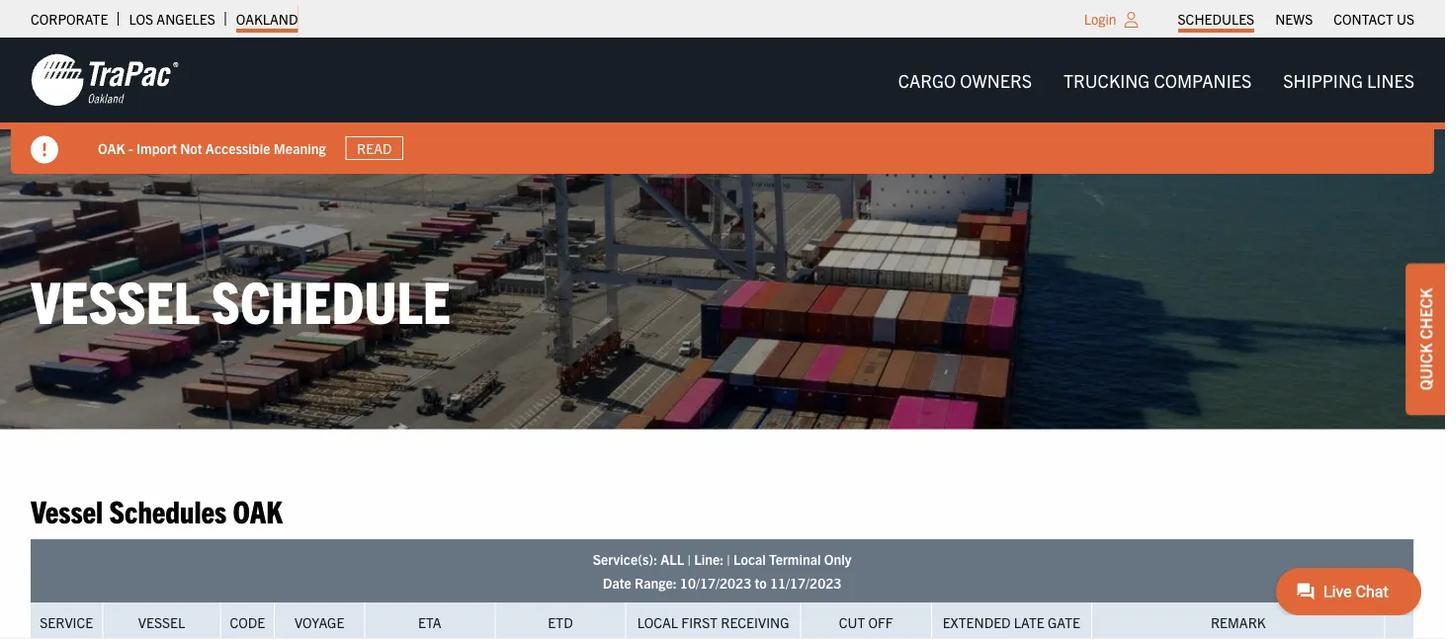 Task type: locate. For each thing, give the bounding box(es) containing it.
banner
[[0, 38, 1446, 174]]

late
[[1014, 614, 1045, 632]]

login link
[[1085, 10, 1117, 28]]

vessel for vessel schedules oak
[[31, 491, 103, 530]]

companies
[[1154, 69, 1252, 91]]

owners
[[961, 69, 1032, 91]]

| right all on the left bottom
[[688, 551, 691, 569]]

0 vertical spatial schedules
[[1178, 10, 1255, 28]]

first
[[682, 614, 718, 632]]

all
[[661, 551, 685, 569]]

quick check link
[[1406, 264, 1446, 416]]

1 horizontal spatial oak
[[233, 491, 283, 530]]

angeles
[[157, 10, 215, 28]]

terminal
[[769, 551, 821, 569]]

shipping
[[1284, 69, 1364, 91]]

check
[[1416, 288, 1436, 340]]

menu bar containing cargo owners
[[883, 60, 1431, 100]]

contact
[[1334, 10, 1394, 28]]

10/17/2023
[[680, 575, 752, 592]]

vessel
[[31, 263, 200, 335], [31, 491, 103, 530], [138, 614, 185, 632]]

local inside service(s): all | line: | local terminal only date range: 10/17/2023 to 11/17/2023
[[734, 551, 766, 569]]

1 vertical spatial oak
[[233, 491, 283, 530]]

0 horizontal spatial oak
[[98, 139, 125, 157]]

etd
[[548, 614, 573, 632]]

menu bar containing schedules
[[1168, 5, 1425, 33]]

light image
[[1125, 12, 1139, 28]]

2 | from the left
[[727, 551, 731, 569]]

1 vertical spatial menu bar
[[883, 60, 1431, 100]]

service(s): all | line: | local terminal only date range: 10/17/2023 to 11/17/2023
[[593, 551, 852, 592]]

los
[[129, 10, 153, 28]]

oakland link
[[236, 5, 298, 33]]

menu bar inside 'banner'
[[883, 60, 1431, 100]]

contact us
[[1334, 10, 1415, 28]]

oakland image
[[31, 52, 179, 108]]

schedules
[[1178, 10, 1255, 28], [109, 491, 227, 530]]

login
[[1085, 10, 1117, 28]]

banner containing cargo owners
[[0, 38, 1446, 174]]

schedule
[[211, 263, 451, 335]]

local
[[734, 551, 766, 569], [638, 614, 678, 632]]

off
[[869, 614, 894, 632]]

read link
[[346, 136, 403, 160]]

quick
[[1416, 343, 1436, 391]]

date
[[603, 575, 632, 592]]

0 vertical spatial menu bar
[[1168, 5, 1425, 33]]

shipping lines
[[1284, 69, 1415, 91]]

los angeles
[[129, 10, 215, 28]]

local up to
[[734, 551, 766, 569]]

0 vertical spatial local
[[734, 551, 766, 569]]

0 horizontal spatial |
[[688, 551, 691, 569]]

1 vertical spatial vessel
[[31, 491, 103, 530]]

solid image
[[31, 136, 58, 164]]

| right line:
[[727, 551, 731, 569]]

only
[[824, 551, 852, 569]]

local down range:
[[638, 614, 678, 632]]

trucking companies link
[[1048, 60, 1268, 100]]

menu bar
[[1168, 5, 1425, 33], [883, 60, 1431, 100]]

not
[[180, 139, 202, 157]]

1 horizontal spatial local
[[734, 551, 766, 569]]

menu bar down light icon
[[883, 60, 1431, 100]]

cargo
[[899, 69, 956, 91]]

1 vertical spatial schedules
[[109, 491, 227, 530]]

|
[[688, 551, 691, 569], [727, 551, 731, 569]]

vessel schedule
[[31, 263, 451, 335]]

2 vertical spatial vessel
[[138, 614, 185, 632]]

trucking companies
[[1064, 69, 1252, 91]]

receiving
[[721, 614, 790, 632]]

1 horizontal spatial |
[[727, 551, 731, 569]]

0 vertical spatial vessel
[[31, 263, 200, 335]]

import
[[136, 139, 177, 157]]

menu bar up shipping
[[1168, 5, 1425, 33]]

oak
[[98, 139, 125, 157], [233, 491, 283, 530]]

trucking
[[1064, 69, 1150, 91]]

vessel schedules oak
[[31, 491, 283, 530]]

1 vertical spatial local
[[638, 614, 678, 632]]



Task type: vqa. For each thing, say whether or not it's contained in the screenshot.
'Customer Service: 877-387-2722'
no



Task type: describe. For each thing, give the bounding box(es) containing it.
range:
[[635, 575, 677, 592]]

-
[[129, 139, 133, 157]]

extended
[[943, 614, 1011, 632]]

cut off
[[839, 614, 894, 632]]

11/17/2023
[[770, 575, 842, 592]]

us
[[1397, 10, 1415, 28]]

oak - import not accessible meaning
[[98, 139, 326, 157]]

corporate
[[31, 10, 108, 28]]

cargo owners
[[899, 69, 1032, 91]]

schedules link
[[1178, 5, 1255, 33]]

read
[[357, 139, 392, 157]]

0 horizontal spatial schedules
[[109, 491, 227, 530]]

los angeles link
[[129, 5, 215, 33]]

extended late gate
[[943, 614, 1081, 632]]

accessible
[[206, 139, 270, 157]]

gate
[[1048, 614, 1081, 632]]

oakland
[[236, 10, 298, 28]]

quick check
[[1416, 288, 1436, 391]]

1 horizontal spatial schedules
[[1178, 10, 1255, 28]]

meaning
[[274, 139, 326, 157]]

news link
[[1276, 5, 1313, 33]]

to
[[755, 575, 767, 592]]

0 vertical spatial oak
[[98, 139, 125, 157]]

vessel for vessel schedule
[[31, 263, 200, 335]]

voyage
[[295, 614, 344, 632]]

eta
[[418, 614, 442, 632]]

contact us link
[[1334, 5, 1415, 33]]

corporate link
[[31, 5, 108, 33]]

shipping lines link
[[1268, 60, 1431, 100]]

remark
[[1211, 614, 1266, 632]]

cut
[[839, 614, 866, 632]]

local first receiving
[[638, 614, 790, 632]]

lines
[[1368, 69, 1415, 91]]

code
[[230, 614, 265, 632]]

service
[[40, 614, 93, 632]]

service(s):
[[593, 551, 658, 569]]

news
[[1276, 10, 1313, 28]]

1 | from the left
[[688, 551, 691, 569]]

cargo owners link
[[883, 60, 1048, 100]]

0 horizontal spatial local
[[638, 614, 678, 632]]

line:
[[694, 551, 724, 569]]



